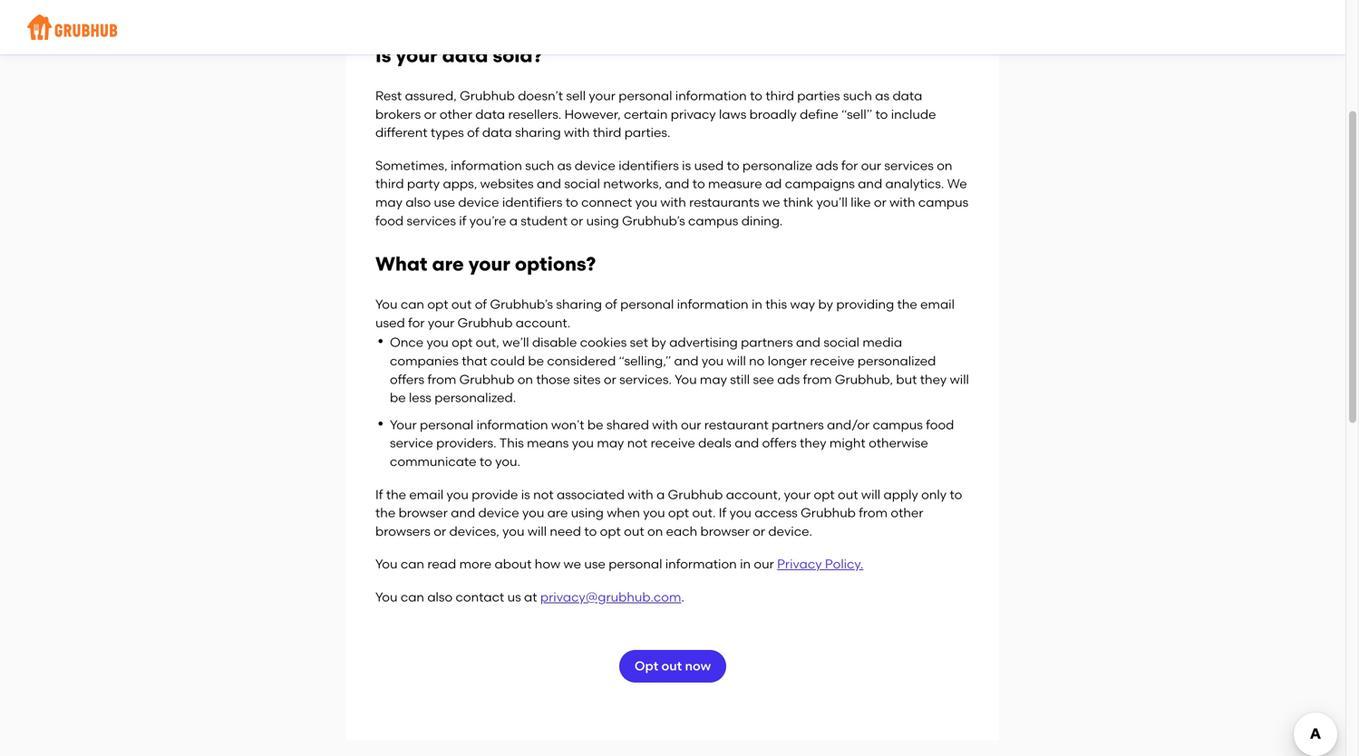 Task type: describe. For each thing, give the bounding box(es) containing it.
this
[[766, 297, 788, 312]]

our inside sometimes, information such as device identifiers is used to personalize ads for our services on third party apps, websites and social networks, and to measure ad campaigns and analytics. we may also use device identifiers to connect you with restaurants we think you'll like or with campus food services if you're a student or using grubhub's campus dining.
[[862, 158, 882, 173]]

2 vertical spatial the
[[376, 505, 396, 521]]

personalize
[[743, 158, 813, 173]]

laws
[[719, 106, 747, 122]]

sold?
[[493, 44, 543, 67]]

for inside sometimes, information such as device identifiers is used to personalize ads for our services on third party apps, websites and social networks, and to measure ad campaigns and analytics. we may also use device identifiers to connect you with restaurants we think you'll like or with campus food services if you're a student or using grubhub's campus dining.
[[842, 158, 858, 173]]

data up include at the top of the page
[[893, 88, 923, 103]]

you for you can also contact us at privacy@grubhub.com .
[[376, 590, 398, 605]]

devices,
[[449, 524, 500, 539]]

food inside your personal information won't be shared with our restaurant partners and/or campus food service providers. this means you may not receive deals and offers they might otherwise communicate to you.
[[926, 417, 955, 433]]

or up read
[[434, 524, 446, 539]]

1 vertical spatial third
[[593, 125, 622, 140]]

"sell"
[[842, 106, 873, 122]]

email inside 'you can opt out of grubhub's  sharing of personal information in this way by providing the email used for your grubhub account.'
[[921, 297, 955, 312]]

what
[[376, 253, 428, 276]]

set
[[630, 335, 649, 350]]

0 vertical spatial device
[[575, 158, 616, 173]]

of up out,
[[475, 297, 487, 312]]

.
[[682, 590, 685, 605]]

and up "longer"
[[797, 335, 821, 350]]

information inside 'you can opt out of grubhub's  sharing of personal information in this way by providing the email used for your grubhub account.'
[[677, 297, 749, 312]]

information inside "rest assured, grubhub doesn't sell your personal information to third parties such as data brokers or other data resellers. however, certain privacy laws broadly define "sell" to include different types of data sharing with third parties."
[[676, 88, 747, 103]]

at
[[524, 590, 538, 605]]

the inside 'you can opt out of grubhub's  sharing of personal information in this way by providing the email used for your grubhub account.'
[[898, 297, 918, 312]]

0 horizontal spatial identifiers
[[502, 195, 563, 210]]

1 horizontal spatial if
[[719, 505, 727, 521]]

as inside "rest assured, grubhub doesn't sell your personal information to third parties such as data brokers or other data resellers. however, certain privacy laws broadly define "sell" to include different types of data sharing with third parties."
[[876, 88, 890, 103]]

you left provide
[[447, 487, 469, 502]]

brokers
[[376, 106, 421, 122]]

communicate
[[390, 454, 477, 469]]

if the email you provide is not associated with a grubhub account, your opt out will apply only to the browser and device you are using when you opt out. if you access grubhub from other browsers or devices, you will need to opt out on each browser or device.
[[376, 487, 963, 539]]

1 horizontal spatial services
[[885, 158, 934, 173]]

opt out now
[[635, 659, 711, 674]]

your right is
[[396, 44, 438, 67]]

1 vertical spatial we
[[564, 557, 581, 572]]

privacy@grubhub.com link
[[541, 590, 682, 605]]

considered
[[547, 353, 616, 369]]

ad
[[766, 176, 782, 192]]

out down when
[[624, 524, 645, 539]]

opt out now button
[[619, 650, 727, 683]]

to right "sell"
[[876, 106, 888, 122]]

define
[[800, 106, 839, 122]]

with down networks,
[[661, 195, 686, 210]]

and up the student
[[537, 176, 562, 192]]

this
[[500, 436, 524, 451]]

certain
[[624, 106, 668, 122]]

provide
[[472, 487, 518, 502]]

and down advertising
[[674, 353, 699, 369]]

sharing inside "rest assured, grubhub doesn't sell your personal information to third parties such as data brokers or other data resellers. however, certain privacy laws broadly define "sell" to include different types of data sharing with third parties."
[[515, 125, 561, 140]]

personal inside your personal information won't be shared with our restaurant partners and/or campus food service providers. this means you may not receive deals and offers they might otherwise communicate to you.
[[420, 417, 474, 433]]

offers inside once you opt out, we'll disable cookies set by advertising partners and social media companies that could be considered "selling," and you will no longer receive personalized offers from grubhub on those sites or services. you may still see ads from grubhub, but they will be less personalized.
[[390, 372, 425, 387]]

could
[[491, 353, 525, 369]]

personal inside "rest assured, grubhub doesn't sell your personal information to third parties such as data brokers or other data resellers. however, certain privacy laws broadly define "sell" to include different types of data sharing with third parties."
[[619, 88, 673, 103]]

0 vertical spatial identifiers
[[619, 158, 679, 173]]

1 vertical spatial browser
[[701, 524, 750, 539]]

about
[[495, 557, 532, 572]]

restaurants
[[690, 195, 760, 210]]

opt inside 'you can opt out of grubhub's  sharing of personal information in this way by providing the email used for your grubhub account.'
[[428, 297, 449, 312]]

1 vertical spatial also
[[428, 590, 453, 605]]

disable
[[532, 335, 577, 350]]

0 vertical spatial browser
[[399, 505, 448, 521]]

rest
[[376, 88, 402, 103]]

broadly
[[750, 106, 797, 122]]

may inside your personal information won't be shared with our restaurant partners and/or campus food service providers. this means you may not receive deals and offers they might otherwise communicate to you.
[[597, 436, 624, 451]]

social inside once you opt out, we'll disable cookies set by advertising partners and social media companies that could be considered "selling," and you will no longer receive personalized offers from grubhub on those sites or services. you may still see ads from grubhub, but they will be less personalized.
[[824, 335, 860, 350]]

privacy
[[778, 557, 822, 572]]

to up broadly
[[750, 88, 763, 103]]

using inside sometimes, information such as device identifiers is used to personalize ads for our services on third party apps, websites and social networks, and to measure ad campaigns and analytics. we may also use device identifiers to connect you with restaurants we think you'll like or with campus food services if you're a student or using grubhub's campus dining.
[[587, 213, 619, 228]]

associated
[[557, 487, 625, 502]]

party
[[407, 176, 440, 192]]

see
[[753, 372, 775, 387]]

that
[[462, 353, 488, 369]]

how
[[535, 557, 561, 572]]

other inside "rest assured, grubhub doesn't sell your personal information to third parties such as data brokers or other data resellers. however, certain privacy laws broadly define "sell" to include different types of data sharing with third parties."
[[440, 106, 473, 122]]

only
[[922, 487, 947, 502]]

cookies
[[580, 335, 627, 350]]

media
[[863, 335, 903, 350]]

to up the student
[[566, 195, 579, 210]]

include
[[891, 106, 937, 122]]

us
[[508, 590, 521, 605]]

won't
[[551, 417, 585, 433]]

a inside sometimes, information such as device identifiers is used to personalize ads for our services on third party apps, websites and social networks, and to measure ad campaigns and analytics. we may also use device identifiers to connect you with restaurants we think you'll like or with campus food services if you're a student or using grubhub's campus dining.
[[510, 213, 518, 228]]

networks,
[[604, 176, 662, 192]]

0 vertical spatial third
[[766, 88, 795, 103]]

advertising
[[670, 335, 738, 350]]

data down resellers.
[[482, 125, 512, 140]]

opt down might
[[814, 487, 835, 502]]

resellers.
[[508, 106, 562, 122]]

with down analytics.
[[890, 195, 916, 210]]

out inside 'you can opt out of grubhub's  sharing of personal information in this way by providing the email used for your grubhub account.'
[[452, 297, 472, 312]]

your inside if the email you provide is not associated with a grubhub account, your opt out will apply only to the browser and device you are using when you opt out. if you access grubhub from other browsers or devices, you will need to opt out on each browser or device.
[[784, 487, 811, 502]]

if
[[459, 213, 467, 228]]

information up . at the right bottom
[[666, 557, 737, 572]]

grubhub inside "rest assured, grubhub doesn't sell your personal information to third parties such as data brokers or other data resellers. however, certain privacy laws broadly define "sell" to include different types of data sharing with third parties."
[[460, 88, 515, 103]]

account.
[[516, 315, 571, 331]]

what are your options?
[[376, 253, 596, 276]]

email inside if the email you provide is not associated with a grubhub account, your opt out will apply only to the browser and device you are using when you opt out. if you access grubhub from other browsers or devices, you will need to opt out on each browser or device.
[[409, 487, 444, 502]]

offers inside your personal information won't be shared with our restaurant partners and/or campus food service providers. this means you may not receive deals and offers they might otherwise communicate to you.
[[763, 436, 797, 451]]

privacy policy. link
[[778, 557, 864, 572]]

out.
[[693, 505, 716, 521]]

will right but
[[950, 372, 970, 387]]

a inside if the email you provide is not associated with a grubhub account, your opt out will apply only to the browser and device you are using when you opt out. if you access grubhub from other browsers or devices, you will need to opt out on each browser or device.
[[657, 487, 665, 502]]

we
[[948, 176, 968, 192]]

no
[[749, 353, 765, 369]]

way
[[791, 297, 816, 312]]

once you opt out, we'll disable cookies set by advertising partners and social media companies that could be considered "selling," and you will no longer receive personalized offers from grubhub on those sites or services. you may still see ads from grubhub, but they will be less personalized.
[[390, 335, 970, 406]]

personal up privacy@grubhub.com
[[609, 557, 663, 572]]

doesn't
[[518, 88, 563, 103]]

your inside "rest assured, grubhub doesn't sell your personal information to third parties such as data brokers or other data resellers. however, certain privacy laws broadly define "sell" to include different types of data sharing with third parties."
[[589, 88, 616, 103]]

is your data sold?
[[376, 44, 543, 67]]

parties.
[[625, 125, 671, 140]]

when
[[607, 505, 640, 521]]

of inside "rest assured, grubhub doesn't sell your personal information to third parties such as data brokers or other data resellers. however, certain privacy laws broadly define "sell" to include different types of data sharing with third parties."
[[467, 125, 479, 140]]

you up companies
[[427, 335, 449, 350]]

will up still
[[727, 353, 746, 369]]

you can opt out of grubhub's  sharing of personal information in this way by providing the email used for your grubhub account.
[[376, 297, 955, 331]]

types
[[431, 125, 464, 140]]

rest assured, grubhub doesn't sell your personal information to third parties such as data brokers or other data resellers. however, certain privacy laws broadly define "sell" to include different types of data sharing with third parties.
[[376, 88, 937, 140]]

is inside sometimes, information such as device identifiers is used to personalize ads for our services on third party apps, websites and social networks, and to measure ad campaigns and analytics. we may also use device identifiers to connect you with restaurants we think you'll like or with campus food services if you're a student or using grubhub's campus dining.
[[682, 158, 691, 173]]

account,
[[726, 487, 781, 502]]

partners inside your personal information won't be shared with our restaurant partners and/or campus food service providers. this means you may not receive deals and offers they might otherwise communicate to you.
[[772, 417, 824, 433]]

0 vertical spatial are
[[432, 253, 464, 276]]

third inside sometimes, information such as device identifiers is used to personalize ads for our services on third party apps, websites and social networks, and to measure ad campaigns and analytics. we may also use device identifiers to connect you with restaurants we think you'll like or with campus food services if you're a student or using grubhub's campus dining.
[[376, 176, 404, 192]]

sometimes, information such as device identifiers is used to personalize ads for our services on third party apps, websites and social networks, and to measure ad campaigns and analytics. we may also use device identifiers to connect you with restaurants we think you'll like or with campus food services if you're a student or using grubhub's campus dining.
[[376, 158, 969, 228]]

however,
[[565, 106, 621, 122]]

information inside sometimes, information such as device identifiers is used to personalize ads for our services on third party apps, websites and social networks, and to measure ad campaigns and analytics. we may also use device identifiers to connect you with restaurants we think you'll like or with campus food services if you're a student or using grubhub's campus dining.
[[451, 158, 522, 173]]

1 vertical spatial campus
[[689, 213, 739, 228]]

and right networks,
[[665, 176, 690, 192]]

privacy
[[671, 106, 716, 122]]

opt up each
[[668, 505, 690, 521]]

will left need
[[528, 524, 547, 539]]

on inside once you opt out, we'll disable cookies set by advertising partners and social media companies that could be considered "selling," and you will no longer receive personalized offers from grubhub on those sites or services. you may still see ads from grubhub, but they will be less personalized.
[[518, 372, 533, 387]]

be inside your personal information won't be shared with our restaurant partners and/or campus food service providers. this means you may not receive deals and offers they might otherwise communicate to you.
[[588, 417, 604, 433]]

analytics.
[[886, 176, 945, 192]]

also inside sometimes, information such as device identifiers is used to personalize ads for our services on third party apps, websites and social networks, and to measure ad campaigns and analytics. we may also use device identifiers to connect you with restaurants we think you'll like or with campus food services if you're a student or using grubhub's campus dining.
[[406, 195, 431, 210]]

you right when
[[643, 505, 665, 521]]

once
[[390, 335, 424, 350]]

ads inside once you opt out, we'll disable cookies set by advertising partners and social media companies that could be considered "selling," and you will no longer receive personalized offers from grubhub on those sites or services. you may still see ads from grubhub, but they will be less personalized.
[[778, 372, 800, 387]]

or right like
[[874, 195, 887, 210]]

or inside once you opt out, we'll disable cookies set by advertising partners and social media companies that could be considered "selling," and you will no longer receive personalized offers from grubhub on those sites or services. you may still see ads from grubhub, but they will be less personalized.
[[604, 372, 617, 387]]

0 vertical spatial campus
[[919, 195, 969, 210]]

you down account,
[[730, 505, 752, 521]]

privacy@grubhub.com
[[541, 590, 682, 605]]

0 horizontal spatial from
[[428, 372, 457, 387]]

you inside your personal information won't be shared with our restaurant partners and/or campus food service providers. this means you may not receive deals and offers they might otherwise communicate to you.
[[572, 436, 594, 451]]

of up the cookies
[[605, 297, 618, 312]]

you can read more about how we use personal information in our privacy policy.
[[376, 557, 864, 572]]

campaigns
[[785, 176, 855, 192]]

receive inside once you opt out, we'll disable cookies set by advertising partners and social media companies that could be considered "selling," and you will no longer receive personalized offers from grubhub on those sites or services. you may still see ads from grubhub, but they will be less personalized.
[[810, 353, 855, 369]]

you up how
[[523, 505, 545, 521]]

means
[[527, 436, 569, 451]]

opt down when
[[600, 524, 621, 539]]

1 vertical spatial device
[[458, 195, 499, 210]]

companies
[[390, 353, 459, 369]]

different
[[376, 125, 428, 140]]

or down access
[[753, 524, 766, 539]]

grubhub up 'out.'
[[668, 487, 723, 502]]

grubhub inside once you opt out, we'll disable cookies set by advertising partners and social media companies that could be considered "selling," and you will no longer receive personalized offers from grubhub on those sites or services. you may still see ads from grubhub, but they will be less personalized.
[[460, 372, 515, 387]]

you up about
[[503, 524, 525, 539]]

you.
[[495, 454, 521, 469]]

you for you can opt out of grubhub's  sharing of personal information in this way by providing the email used for your grubhub account.
[[376, 297, 398, 312]]

device inside if the email you provide is not associated with a grubhub account, your opt out will apply only to the browser and device you are using when you opt out. if you access grubhub from other browsers or devices, you will need to opt out on each browser or device.
[[479, 505, 519, 521]]

to up restaurants
[[693, 176, 705, 192]]

as inside sometimes, information such as device identifiers is used to personalize ads for our services on third party apps, websites and social networks, and to measure ad campaigns and analytics. we may also use device identifiers to connect you with restaurants we think you'll like or with campus food services if you're a student or using grubhub's campus dining.
[[558, 158, 572, 173]]

0 vertical spatial be
[[528, 353, 544, 369]]

is
[[376, 44, 391, 67]]

providing
[[837, 297, 895, 312]]



Task type: locate. For each thing, give the bounding box(es) containing it.
1 horizontal spatial offers
[[763, 436, 797, 451]]

and
[[537, 176, 562, 192], [665, 176, 690, 192], [858, 176, 883, 192], [797, 335, 821, 350], [674, 353, 699, 369], [735, 436, 759, 451], [451, 505, 476, 521]]

policy.
[[825, 557, 864, 572]]

0 horizontal spatial a
[[510, 213, 518, 228]]

on up we
[[937, 158, 953, 173]]

used up measure
[[694, 158, 724, 173]]

not inside if the email you provide is not associated with a grubhub account, your opt out will apply only to the browser and device you are using when you opt out. if you access grubhub from other browsers or devices, you will need to opt out on each browser or device.
[[534, 487, 554, 502]]

grubhub,
[[835, 372, 894, 387]]

they inside your personal information won't be shared with our restaurant partners and/or campus food service providers. this means you may not receive deals and offers they might otherwise communicate to you.
[[800, 436, 827, 451]]

can for read
[[401, 557, 425, 572]]

device.
[[769, 524, 813, 539]]

1 horizontal spatial is
[[682, 158, 691, 173]]

deals
[[699, 436, 732, 451]]

data left sold?
[[442, 44, 488, 67]]

by right way
[[819, 297, 834, 312]]

2 horizontal spatial may
[[700, 372, 727, 387]]

partners
[[741, 335, 793, 350], [772, 417, 824, 433]]

0 vertical spatial not
[[627, 436, 648, 451]]

opt
[[428, 297, 449, 312], [452, 335, 473, 350], [814, 487, 835, 502], [668, 505, 690, 521], [600, 524, 621, 539]]

0 horizontal spatial grubhub's
[[490, 297, 553, 312]]

we down the ad at the top right of page
[[763, 195, 781, 210]]

other down 'apply'
[[891, 505, 924, 521]]

1 vertical spatial services
[[407, 213, 456, 228]]

may left still
[[700, 372, 727, 387]]

1 vertical spatial in
[[740, 557, 751, 572]]

other
[[440, 106, 473, 122], [891, 505, 924, 521]]

0 horizontal spatial third
[[376, 176, 404, 192]]

0 horizontal spatial such
[[525, 158, 555, 173]]

food inside sometimes, information such as device identifiers is used to personalize ads for our services on third party apps, websites and social networks, and to measure ad campaigns and analytics. we may also use device identifiers to connect you with restaurants we think you'll like or with campus food services if you're a student or using grubhub's campus dining.
[[376, 213, 404, 228]]

in for this
[[752, 297, 763, 312]]

food
[[376, 213, 404, 228], [926, 417, 955, 433]]

use
[[434, 195, 455, 210], [585, 557, 606, 572]]

2 horizontal spatial from
[[859, 505, 888, 521]]

not down shared
[[627, 436, 648, 451]]

you down 'won't'
[[572, 436, 594, 451]]

1 vertical spatial may
[[700, 372, 727, 387]]

0 horizontal spatial for
[[408, 315, 425, 331]]

can up once
[[401, 297, 425, 312]]

grubhub's inside sometimes, information such as device identifiers is used to personalize ads for our services on third party apps, websites and social networks, and to measure ad campaigns and analytics. we may also use device identifiers to connect you with restaurants we think you'll like or with campus food services if you're a student or using grubhub's campus dining.
[[622, 213, 686, 228]]

used inside sometimes, information such as device identifiers is used to personalize ads for our services on third party apps, websites and social networks, and to measure ad campaigns and analytics. we may also use device identifiers to connect you with restaurants we think you'll like or with campus food services if you're a student or using grubhub's campus dining.
[[694, 158, 724, 173]]

to right need
[[585, 524, 597, 539]]

sites
[[574, 372, 601, 387]]

1 vertical spatial use
[[585, 557, 606, 572]]

out right opt on the bottom left of the page
[[662, 659, 682, 674]]

you inside sometimes, information such as device identifiers is used to personalize ads for our services on third party apps, websites and social networks, and to measure ad campaigns and analytics. we may also use device identifiers to connect you with restaurants we think you'll like or with campus food services if you're a student or using grubhub's campus dining.
[[636, 195, 658, 210]]

you for you can read more about how we use personal information in our privacy policy.
[[376, 557, 398, 572]]

0 vertical spatial as
[[876, 88, 890, 103]]

0 vertical spatial email
[[921, 297, 955, 312]]

1 vertical spatial are
[[548, 505, 568, 521]]

0 vertical spatial offers
[[390, 372, 425, 387]]

identifiers up the student
[[502, 195, 563, 210]]

0 vertical spatial if
[[376, 487, 383, 502]]

personalized
[[858, 353, 937, 369]]

1 horizontal spatial as
[[876, 88, 890, 103]]

you inside once you opt out, we'll disable cookies set by advertising partners and social media companies that could be considered "selling," and you will no longer receive personalized offers from grubhub on those sites or services. you may still see ads from grubhub, but they will be less personalized.
[[675, 372, 697, 387]]

3 can from the top
[[401, 590, 425, 605]]

1 horizontal spatial other
[[891, 505, 924, 521]]

ads
[[816, 158, 839, 173], [778, 372, 800, 387]]

food up the what
[[376, 213, 404, 228]]

you down networks,
[[636, 195, 658, 210]]

by inside 'you can opt out of grubhub's  sharing of personal information in this way by providing the email used for your grubhub account.'
[[819, 297, 834, 312]]

grubhub inside 'you can opt out of grubhub's  sharing of personal information in this way by providing the email used for your grubhub account.'
[[458, 315, 513, 331]]

with inside "rest assured, grubhub doesn't sell your personal information to third parties such as data brokers or other data resellers. however, certain privacy laws broadly define "sell" to include different types of data sharing with third parties."
[[564, 125, 590, 140]]

0 horizontal spatial we
[[564, 557, 581, 572]]

in
[[752, 297, 763, 312], [740, 557, 751, 572]]

1 horizontal spatial receive
[[810, 353, 855, 369]]

grubhub up 'device.'
[[801, 505, 856, 521]]

sharing
[[515, 125, 561, 140], [556, 297, 602, 312]]

1 horizontal spatial social
[[824, 335, 860, 350]]

can inside 'you can opt out of grubhub's  sharing of personal information in this way by providing the email used for your grubhub account.'
[[401, 297, 425, 312]]

or inside "rest assured, grubhub doesn't sell your personal information to third parties such as data brokers or other data resellers. however, certain privacy laws broadly define "sell" to include different types of data sharing with third parties."
[[424, 106, 437, 122]]

1 vertical spatial a
[[657, 487, 665, 502]]

with inside your personal information won't be shared with our restaurant partners and/or campus food service providers. this means you may not receive deals and offers they might otherwise communicate to you.
[[652, 417, 678, 433]]

2 vertical spatial be
[[588, 417, 604, 433]]

from down "longer"
[[803, 372, 832, 387]]

shared
[[607, 417, 649, 433]]

campus inside your personal information won't be shared with our restaurant partners and/or campus food service providers. this means you may not receive deals and offers they might otherwise communicate to you.
[[873, 417, 923, 433]]

partners inside once you opt out, we'll disable cookies set by advertising partners and social media companies that could be considered "selling," and you will no longer receive personalized offers from grubhub on those sites or services. you may still see ads from grubhub, but they will be less personalized.
[[741, 335, 793, 350]]

like
[[851, 195, 871, 210]]

your up companies
[[428, 315, 455, 331]]

0 vertical spatial services
[[885, 158, 934, 173]]

on inside sometimes, information such as device identifiers is used to personalize ads for our services on third party apps, websites and social networks, and to measure ad campaigns and analytics. we may also use device identifiers to connect you with restaurants we think you'll like or with campus food services if you're a student or using grubhub's campus dining.
[[937, 158, 953, 173]]

1 vertical spatial our
[[681, 417, 702, 433]]

ads down "longer"
[[778, 372, 800, 387]]

third down the sometimes,
[[376, 176, 404, 192]]

0 horizontal spatial is
[[521, 487, 530, 502]]

third down however,
[[593, 125, 622, 140]]

information
[[676, 88, 747, 103], [451, 158, 522, 173], [677, 297, 749, 312], [477, 417, 548, 433], [666, 557, 737, 572]]

also down party in the left of the page
[[406, 195, 431, 210]]

data
[[442, 44, 488, 67], [893, 88, 923, 103], [476, 106, 505, 122], [482, 125, 512, 140]]

other inside if the email you provide is not associated with a grubhub account, your opt out will apply only to the browser and device you are using when you opt out. if you access grubhub from other browsers or devices, you will need to opt out on each browser or device.
[[891, 505, 924, 521]]

with down however,
[[564, 125, 590, 140]]

measure
[[708, 176, 763, 192]]

for
[[842, 158, 858, 173], [408, 315, 425, 331]]

0 horizontal spatial offers
[[390, 372, 425, 387]]

1 horizontal spatial used
[[694, 158, 724, 173]]

assured,
[[405, 88, 457, 103]]

opt down the what
[[428, 297, 449, 312]]

out down might
[[838, 487, 859, 502]]

grubhub's
[[622, 213, 686, 228], [490, 297, 553, 312]]

ads inside sometimes, information such as device identifiers is used to personalize ads for our services on third party apps, websites and social networks, and to measure ad campaigns and analytics. we may also use device identifiers to connect you with restaurants we think you'll like or with campus food services if you're a student or using grubhub's campus dining.
[[816, 158, 839, 173]]

they
[[921, 372, 947, 387], [800, 436, 827, 451]]

0 horizontal spatial used
[[376, 315, 405, 331]]

social inside sometimes, information such as device identifiers is used to personalize ads for our services on third party apps, websites and social networks, and to measure ad campaigns and analytics. we may also use device identifiers to connect you with restaurants we think you'll like or with campus food services if you're a student or using grubhub's campus dining.
[[565, 176, 601, 192]]

0 horizontal spatial email
[[409, 487, 444, 502]]

0 vertical spatial may
[[376, 195, 403, 210]]

not
[[627, 436, 648, 451], [534, 487, 554, 502]]

can for opt
[[401, 297, 425, 312]]

to right the 'only'
[[950, 487, 963, 502]]

and up like
[[858, 176, 883, 192]]

sharing inside 'you can opt out of grubhub's  sharing of personal information in this way by providing the email used for your grubhub account.'
[[556, 297, 602, 312]]

receive left deals
[[651, 436, 696, 451]]

access
[[755, 505, 798, 521]]

such up websites
[[525, 158, 555, 173]]

1 vertical spatial receive
[[651, 436, 696, 451]]

your up access
[[784, 487, 811, 502]]

campus
[[919, 195, 969, 210], [689, 213, 739, 228], [873, 417, 923, 433]]

0 vertical spatial using
[[587, 213, 619, 228]]

opt inside once you opt out, we'll disable cookies set by advertising partners and social media companies that could be considered "selling," and you will no longer receive personalized offers from grubhub on those sites or services. you may still see ads from grubhub, but they will be less personalized.
[[452, 335, 473, 350]]

such inside "rest assured, grubhub doesn't sell your personal information to third parties such as data brokers or other data resellers. however, certain privacy laws broadly define "sell" to include different types of data sharing with third parties."
[[844, 88, 873, 103]]

are up need
[[548, 505, 568, 521]]

1 horizontal spatial grubhub's
[[622, 213, 686, 228]]

1 vertical spatial partners
[[772, 417, 824, 433]]

in inside 'you can opt out of grubhub's  sharing of personal information in this way by providing the email used for your grubhub account.'
[[752, 297, 763, 312]]

in for our
[[740, 557, 751, 572]]

you inside 'you can opt out of grubhub's  sharing of personal information in this way by providing the email used for your grubhub account.'
[[376, 297, 398, 312]]

offers down restaurant
[[763, 436, 797, 451]]

0 vertical spatial a
[[510, 213, 518, 228]]

we'll
[[503, 335, 529, 350]]

use down apps,
[[434, 195, 455, 210]]

1 can from the top
[[401, 297, 425, 312]]

for inside 'you can opt out of grubhub's  sharing of personal information in this way by providing the email used for your grubhub account.'
[[408, 315, 425, 331]]

1 horizontal spatial use
[[585, 557, 606, 572]]

1 horizontal spatial not
[[627, 436, 648, 451]]

parties
[[798, 88, 841, 103]]

to inside your personal information won't be shared with our restaurant partners and/or campus food service providers. this means you may not receive deals and offers they might otherwise communicate to you.
[[480, 454, 492, 469]]

providers.
[[437, 436, 497, 451]]

dining.
[[742, 213, 783, 228]]

grubhub logo image
[[27, 9, 118, 45]]

1 vertical spatial is
[[521, 487, 530, 502]]

1 horizontal spatial email
[[921, 297, 955, 312]]

is right provide
[[521, 487, 530, 502]]

1 vertical spatial for
[[408, 315, 425, 331]]

grubhub's down networks,
[[622, 213, 686, 228]]

a right you're
[[510, 213, 518, 228]]

partners up no
[[741, 335, 793, 350]]

information up websites
[[451, 158, 522, 173]]

2 vertical spatial our
[[754, 557, 774, 572]]

1 horizontal spatial food
[[926, 417, 955, 433]]

1 horizontal spatial identifiers
[[619, 158, 679, 173]]

a down your personal information won't be shared with our restaurant partners and/or campus food service providers. this means you may not receive deals and offers they might otherwise communicate to you.
[[657, 487, 665, 502]]

1 vertical spatial the
[[386, 487, 406, 502]]

our
[[862, 158, 882, 173], [681, 417, 702, 433], [754, 557, 774, 572]]

grubhub up personalized.
[[460, 372, 515, 387]]

or
[[424, 106, 437, 122], [874, 195, 887, 210], [571, 213, 584, 228], [604, 372, 617, 387], [434, 524, 446, 539], [753, 524, 766, 539]]

otherwise
[[869, 436, 929, 451]]

will
[[727, 353, 746, 369], [950, 372, 970, 387], [862, 487, 881, 502], [528, 524, 547, 539]]

0 vertical spatial is
[[682, 158, 691, 173]]

third up broadly
[[766, 88, 795, 103]]

using
[[587, 213, 619, 228], [571, 505, 604, 521]]

restaurant
[[705, 417, 769, 433]]

longer
[[768, 353, 807, 369]]

out inside opt out now button
[[662, 659, 682, 674]]

0 horizontal spatial not
[[534, 487, 554, 502]]

using down associated
[[571, 505, 604, 521]]

can down browsers
[[401, 590, 425, 605]]

personal up set
[[621, 297, 674, 312]]

also down read
[[428, 590, 453, 605]]

email down communicate
[[409, 487, 444, 502]]

1 vertical spatial be
[[390, 390, 406, 406]]

services.
[[620, 372, 672, 387]]

campus down we
[[919, 195, 969, 210]]

1 horizontal spatial our
[[754, 557, 774, 572]]

are inside if the email you provide is not associated with a grubhub account, your opt out will apply only to the browser and device you are using when you opt out. if you access grubhub from other browsers or devices, you will need to opt out on each browser or device.
[[548, 505, 568, 521]]

sharing up the account.
[[556, 297, 602, 312]]

using inside if the email you provide is not associated with a grubhub account, your opt out will apply only to the browser and device you are using when you opt out. if you access grubhub from other browsers or devices, you will need to opt out on each browser or device.
[[571, 505, 604, 521]]

may inside once you opt out, we'll disable cookies set by advertising partners and social media companies that could be considered "selling," and you will no longer receive personalized offers from grubhub on those sites or services. you may still see ads from grubhub, but they will be less personalized.
[[700, 372, 727, 387]]

0 vertical spatial other
[[440, 106, 473, 122]]

1 vertical spatial on
[[518, 372, 533, 387]]

0 horizontal spatial other
[[440, 106, 473, 122]]

0 horizontal spatial if
[[376, 487, 383, 502]]

1 vertical spatial if
[[719, 505, 727, 521]]

use inside sometimes, information such as device identifiers is used to personalize ads for our services on third party apps, websites and social networks, and to measure ad campaigns and analytics. we may also use device identifiers to connect you with restaurants we think you'll like or with campus food services if you're a student or using grubhub's campus dining.
[[434, 195, 455, 210]]

campus down restaurants
[[689, 213, 739, 228]]

0 vertical spatial we
[[763, 195, 781, 210]]

with inside if the email you provide is not associated with a grubhub account, your opt out will apply only to the browser and device you are using when you opt out. if you access grubhub from other browsers or devices, you will need to opt out on each browser or device.
[[628, 487, 654, 502]]

for up campaigns
[[842, 158, 858, 173]]

0 vertical spatial grubhub's
[[622, 213, 686, 228]]

not inside your personal information won't be shared with our restaurant partners and/or campus food service providers. this means you may not receive deals and offers they might otherwise communicate to you.
[[627, 436, 648, 451]]

0 horizontal spatial food
[[376, 213, 404, 228]]

0 horizontal spatial on
[[518, 372, 533, 387]]

apply
[[884, 487, 919, 502]]

apps,
[[443, 176, 477, 192]]

0 horizontal spatial by
[[652, 335, 667, 350]]

2 vertical spatial can
[[401, 590, 425, 605]]

1 vertical spatial using
[[571, 505, 604, 521]]

used inside 'you can opt out of grubhub's  sharing of personal information in this way by providing the email used for your grubhub account.'
[[376, 315, 405, 331]]

0 horizontal spatial services
[[407, 213, 456, 228]]

we inside sometimes, information such as device identifiers is used to personalize ads for our services on third party apps, websites and social networks, and to measure ad campaigns and analytics. we may also use device identifiers to connect you with restaurants we think you'll like or with campus food services if you're a student or using grubhub's campus dining.
[[763, 195, 781, 210]]

and inside if the email you provide is not associated with a grubhub account, your opt out will apply only to the browser and device you are using when you opt out. if you access grubhub from other browsers or devices, you will need to opt out on each browser or device.
[[451, 505, 476, 521]]

they inside once you opt out, we'll disable cookies set by advertising partners and social media companies that could be considered "selling," and you will no longer receive personalized offers from grubhub on those sites or services. you may still see ads from grubhub, but they will be less personalized.
[[921, 372, 947, 387]]

you down advertising
[[702, 353, 724, 369]]

information up privacy
[[676, 88, 747, 103]]

partners left and/or
[[772, 417, 824, 433]]

read
[[428, 557, 456, 572]]

device
[[575, 158, 616, 173], [458, 195, 499, 210], [479, 505, 519, 521]]

now
[[685, 659, 711, 674]]

0 horizontal spatial browser
[[399, 505, 448, 521]]

services up analytics.
[[885, 158, 934, 173]]

more
[[460, 557, 492, 572]]

other up types on the top of page
[[440, 106, 473, 122]]

food up otherwise
[[926, 417, 955, 433]]

your inside 'you can opt out of grubhub's  sharing of personal information in this way by providing the email used for your grubhub account.'
[[428, 315, 455, 331]]

may inside sometimes, information such as device identifiers is used to personalize ads for our services on third party apps, websites and social networks, and to measure ad campaigns and analytics. we may also use device identifiers to connect you with restaurants we think you'll like or with campus food services if you're a student or using grubhub's campus dining.
[[376, 195, 403, 210]]

1 horizontal spatial ads
[[816, 158, 839, 173]]

1 horizontal spatial may
[[597, 436, 624, 451]]

they left might
[[800, 436, 827, 451]]

0 vertical spatial such
[[844, 88, 873, 103]]

and down restaurant
[[735, 436, 759, 451]]

browser down 'out.'
[[701, 524, 750, 539]]

you
[[636, 195, 658, 210], [427, 335, 449, 350], [702, 353, 724, 369], [572, 436, 594, 451], [447, 487, 469, 502], [523, 505, 545, 521], [643, 505, 665, 521], [730, 505, 752, 521], [503, 524, 525, 539]]

personal up certain on the left of page
[[619, 88, 673, 103]]

browser up browsers
[[399, 505, 448, 521]]

1 vertical spatial sharing
[[556, 297, 602, 312]]

0 vertical spatial by
[[819, 297, 834, 312]]

ads up campaigns
[[816, 158, 839, 173]]

for up once
[[408, 315, 425, 331]]

if up browsers
[[376, 487, 383, 502]]

with
[[564, 125, 590, 140], [661, 195, 686, 210], [890, 195, 916, 210], [652, 417, 678, 433], [628, 487, 654, 502]]

1 vertical spatial as
[[558, 158, 572, 173]]

2 vertical spatial may
[[597, 436, 624, 451]]

1 vertical spatial can
[[401, 557, 425, 572]]

sometimes,
[[376, 158, 448, 173]]

0 vertical spatial food
[[376, 213, 404, 228]]

less
[[409, 390, 432, 406]]

from inside if the email you provide is not associated with a grubhub account, your opt out will apply only to the browser and device you are using when you opt out. if you access grubhub from other browsers or devices, you will need to opt out on each browser or device.
[[859, 505, 888, 521]]

1 vertical spatial they
[[800, 436, 827, 451]]

a
[[510, 213, 518, 228], [657, 487, 665, 502]]

information up advertising
[[677, 297, 749, 312]]

our inside your personal information won't be shared with our restaurant partners and/or campus food service providers. this means you may not receive deals and offers they might otherwise communicate to you.
[[681, 417, 702, 433]]

such inside sometimes, information such as device identifiers is used to personalize ads for our services on third party apps, websites and social networks, and to measure ad campaigns and analytics. we may also use device identifiers to connect you with restaurants we think you'll like or with campus food services if you're a student or using grubhub's campus dining.
[[525, 158, 555, 173]]

0 vertical spatial our
[[862, 158, 882, 173]]

service
[[390, 436, 433, 451]]

"selling,"
[[619, 353, 671, 369]]

0 horizontal spatial are
[[432, 253, 464, 276]]

will left 'apply'
[[862, 487, 881, 502]]

2 horizontal spatial on
[[937, 158, 953, 173]]

0 vertical spatial for
[[842, 158, 858, 173]]

0 vertical spatial sharing
[[515, 125, 561, 140]]

your personal information won't be shared with our restaurant partners and/or campus food service providers. this means you may not receive deals and offers they might otherwise communicate to you.
[[390, 417, 955, 469]]

by inside once you opt out, we'll disable cookies set by advertising partners and social media companies that could be considered "selling," and you will no longer receive personalized offers from grubhub on those sites or services. you may still see ads from grubhub, but they will be less personalized.
[[652, 335, 667, 350]]

be up those
[[528, 353, 544, 369]]

browsers
[[376, 524, 431, 539]]

not up need
[[534, 487, 554, 502]]

your up however,
[[589, 88, 616, 103]]

0 vertical spatial receive
[[810, 353, 855, 369]]

sell
[[566, 88, 586, 103]]

0 vertical spatial ads
[[816, 158, 839, 173]]

you're
[[470, 213, 507, 228]]

on inside if the email you provide is not associated with a grubhub account, your opt out will apply only to the browser and device you are using when you opt out. if you access grubhub from other browsers or devices, you will need to opt out on each browser or device.
[[648, 524, 663, 539]]

with right shared
[[652, 417, 678, 433]]

can for also
[[401, 590, 425, 605]]

from down companies
[[428, 372, 457, 387]]

might
[[830, 436, 866, 451]]

think
[[784, 195, 814, 210]]

grubhub up out,
[[458, 315, 513, 331]]

is inside if the email you provide is not associated with a grubhub account, your opt out will apply only to the browser and device you are using when you opt out. if you access grubhub from other browsers or devices, you will need to opt out on each browser or device.
[[521, 487, 530, 502]]

use up privacy@grubhub.com
[[585, 557, 606, 572]]

1 vertical spatial used
[[376, 315, 405, 331]]

and inside your personal information won't be shared with our restaurant partners and/or campus food service providers. this means you may not receive deals and offers they might otherwise communicate to you.
[[735, 436, 759, 451]]

from down 'apply'
[[859, 505, 888, 521]]

personal inside 'you can opt out of grubhub's  sharing of personal information in this way by providing the email used for your grubhub account.'
[[621, 297, 674, 312]]

grubhub's inside 'you can opt out of grubhub's  sharing of personal information in this way by providing the email used for your grubhub account.'
[[490, 297, 553, 312]]

each
[[666, 524, 698, 539]]

receive inside your personal information won't be shared with our restaurant partners and/or campus food service providers. this means you may not receive deals and offers they might otherwise communicate to you.
[[651, 436, 696, 451]]

to left you.
[[480, 454, 492, 469]]

1 vertical spatial other
[[891, 505, 924, 521]]

grubhub down is your data sold?
[[460, 88, 515, 103]]

0 horizontal spatial receive
[[651, 436, 696, 451]]

third
[[766, 88, 795, 103], [593, 125, 622, 140], [376, 176, 404, 192]]

opt up 'that'
[[452, 335, 473, 350]]

your down you're
[[469, 253, 511, 276]]

need
[[550, 524, 581, 539]]

we
[[763, 195, 781, 210], [564, 557, 581, 572]]

2 vertical spatial campus
[[873, 417, 923, 433]]

to up measure
[[727, 158, 740, 173]]

can
[[401, 297, 425, 312], [401, 557, 425, 572], [401, 590, 425, 605]]

2 horizontal spatial be
[[588, 417, 604, 433]]

offers
[[390, 372, 425, 387], [763, 436, 797, 451]]

your
[[390, 417, 417, 433]]

email
[[921, 297, 955, 312], [409, 487, 444, 502]]

and/or
[[827, 417, 870, 433]]

1 horizontal spatial are
[[548, 505, 568, 521]]

or right the student
[[571, 213, 584, 228]]

2 can from the top
[[401, 557, 425, 572]]

browser
[[399, 505, 448, 521], [701, 524, 750, 539]]

device down provide
[[479, 505, 519, 521]]

0 horizontal spatial social
[[565, 176, 601, 192]]

out,
[[476, 335, 500, 350]]

be
[[528, 353, 544, 369], [390, 390, 406, 406], [588, 417, 604, 433]]

offers up less
[[390, 372, 425, 387]]

contact
[[456, 590, 505, 605]]

1 horizontal spatial from
[[803, 372, 832, 387]]

identifiers up networks,
[[619, 158, 679, 173]]

0 vertical spatial can
[[401, 297, 425, 312]]

grubhub
[[460, 88, 515, 103], [458, 315, 513, 331], [460, 372, 515, 387], [668, 487, 723, 502], [801, 505, 856, 521]]

0 vertical spatial the
[[898, 297, 918, 312]]

our up deals
[[681, 417, 702, 433]]

student
[[521, 213, 568, 228]]

information inside your personal information won't be shared with our restaurant partners and/or campus food service providers. this means you may not receive deals and offers they might otherwise communicate to you.
[[477, 417, 548, 433]]

data left resellers.
[[476, 106, 505, 122]]



Task type: vqa. For each thing, say whether or not it's contained in the screenshot.
the topmost $3.49
no



